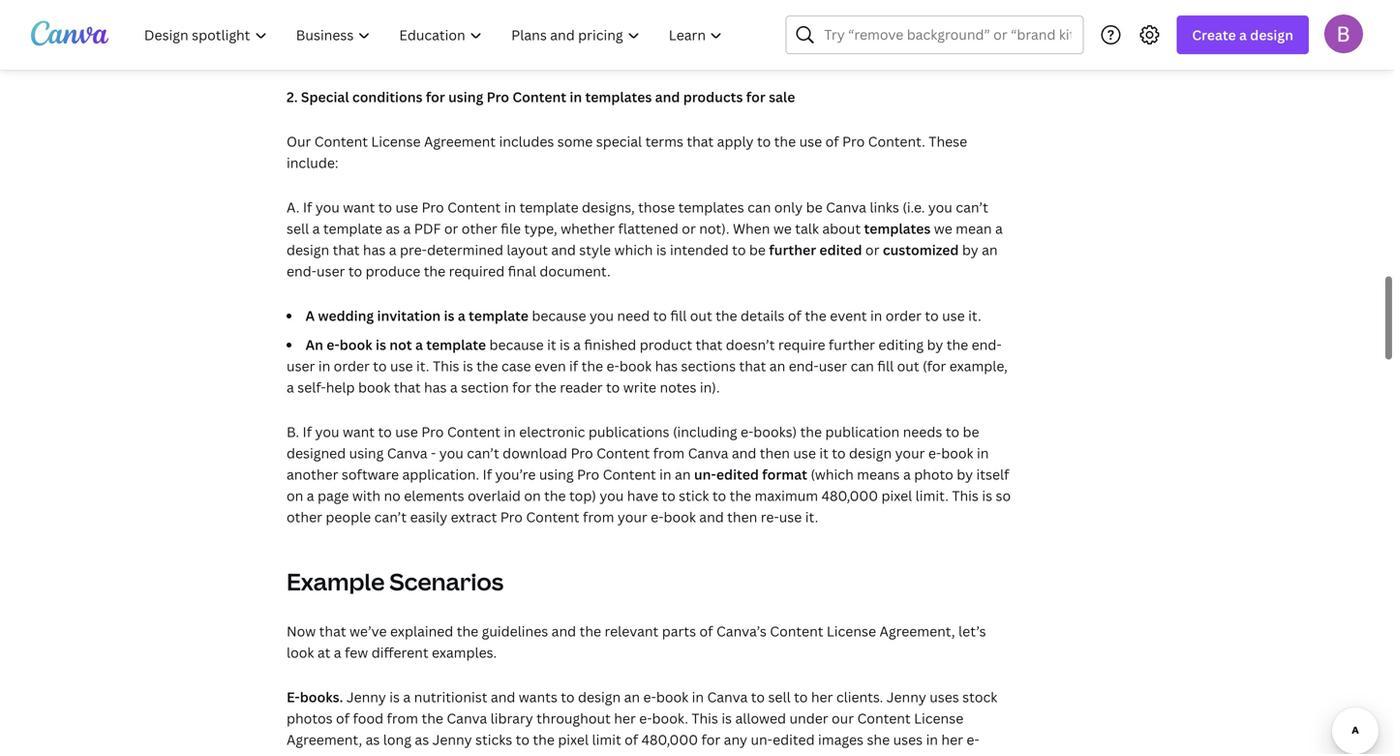 Task type: describe. For each thing, give the bounding box(es) containing it.
the left details
[[716, 307, 738, 325]]

pro up 'top)'
[[577, 465, 600, 484]]

(which means a photo by itself on a page with no elements overlaid on the top) you have to stick to the maximum 480,000 pixel limit. this is so other people can't easily extract pro content from your e-book and then re-use it.
[[287, 465, 1011, 526]]

the down throughout
[[533, 731, 555, 749]]

content down publications
[[597, 444, 650, 462]]

invitation
[[377, 307, 441, 325]]

to right stick
[[713, 487, 726, 505]]

product
[[640, 336, 693, 354]]

even
[[535, 357, 566, 375]]

food
[[353, 709, 384, 728]]

top)
[[569, 487, 596, 505]]

the left relevant at the bottom left of the page
[[580, 622, 601, 641]]

use up format
[[794, 444, 816, 462]]

flattened
[[618, 219, 679, 238]]

not
[[390, 336, 412, 354]]

a left 'self-'
[[287, 378, 294, 397]]

e- right (including
[[741, 423, 754, 441]]

format
[[762, 465, 808, 484]]

templates inside the a. if you want to use pro content in template designs, those templates can only be canva links (i.e. you can't sell a template as a pdf or other file type, whether flattened or not). when we talk about
[[679, 198, 744, 216]]

pixel inside the jenny is a nutritionist and wants to design an e-book in canva to sell to her clients. jenny uses stock photos of food from the canva library throughout her e-book. this is allowed under our content license agreement, as long as jenny sticks to the pixel limit of 480,000 for any un-edited images she uses in her e- book.
[[558, 731, 589, 749]]

special
[[596, 132, 642, 151]]

1 horizontal spatial order
[[886, 307, 922, 325]]

book up write
[[620, 357, 652, 375]]

e-
[[287, 688, 300, 706]]

maximum
[[755, 487, 819, 505]]

the down the nutritionist
[[422, 709, 443, 728]]

this inside (which means a photo by itself on a page with no elements overlaid on the top) you have to stick to the maximum 480,000 pixel limit. this is so other people can't easily extract pro content from your e-book and then re-use it.
[[952, 487, 979, 505]]

type,
[[524, 219, 558, 238]]

template up type,
[[520, 198, 579, 216]]

content inside our content license agreement includes some special terms that apply to the use of pro content. these include:
[[315, 132, 368, 151]]

is up long
[[390, 688, 400, 706]]

0 horizontal spatial fill
[[671, 307, 687, 325]]

to up (which
[[832, 444, 846, 462]]

the down un-edited format
[[730, 487, 752, 505]]

1 vertical spatial using
[[349, 444, 384, 462]]

canva down the nutritionist
[[447, 709, 487, 728]]

to left stick
[[662, 487, 676, 505]]

she
[[867, 731, 890, 749]]

of left the food at bottom
[[336, 709, 350, 728]]

this inside the jenny is a nutritionist and wants to design an e-book in canva to sell to her clients. jenny uses stock photos of food from the canva library throughout her e-book. this is allowed under our content license agreement, as long as jenny sticks to the pixel limit of 480,000 for any un-edited images she uses in her e- book.
[[692, 709, 718, 728]]

in).
[[700, 378, 720, 397]]

apply
[[717, 132, 754, 151]]

includes
[[499, 132, 554, 151]]

a inside dropdown button
[[1240, 26, 1247, 44]]

example,
[[950, 357, 1008, 375]]

edited inside the jenny is a nutritionist and wants to design an e-book in canva to sell to her clients. jenny uses stock photos of food from the canva library throughout her e-book. this is allowed under our content license agreement, as long as jenny sticks to the pixel limit of 480,000 for any un-edited images she uses in her e- book.
[[773, 731, 815, 749]]

have
[[627, 487, 659, 505]]

stock
[[963, 688, 998, 706]]

that inside now that we've explained the guidelines and the relevant parts of canva's content license agreement, let's look at a few different examples.
[[319, 622, 346, 641]]

of inside now that we've explained the guidelines and the relevant parts of canva's content license agreement, let's look at a few different examples.
[[700, 622, 713, 641]]

1 horizontal spatial or
[[682, 219, 696, 238]]

end- inside by an end-user to produce the required final document.
[[287, 262, 317, 280]]

2 horizontal spatial templates
[[864, 219, 931, 238]]

use inside (which means a photo by itself on a page with no elements overlaid on the top) you have to stick to the maximum 480,000 pixel limit. this is so other people can't easily extract pro content from your e-book and then re-use it.
[[779, 508, 802, 526]]

1 vertical spatial has
[[655, 357, 678, 375]]

a left photo
[[904, 465, 911, 484]]

throughout
[[537, 709, 611, 728]]

an inside 'b. if you want to use pro content in electronic publications (including e-books) the publication needs to be designed using canva - you can't download pro content from canva and then use it to design your e-book in another software application. if you're using pro content in an'
[[675, 465, 691, 484]]

0 vertical spatial further
[[769, 241, 817, 259]]

is inside (which means a photo by itself on a page with no elements overlaid on the top) you have to stick to the maximum 480,000 pixel limit. this is so other people can't easily extract pro content from your e-book and then re-use it.
[[982, 487, 993, 505]]

2 horizontal spatial end-
[[972, 336, 1002, 354]]

is left not
[[376, 336, 386, 354]]

from inside (which means a photo by itself on a page with no elements overlaid on the top) you have to stick to the maximum 480,000 pixel limit. this is so other people can't easily extract pro content from your e-book and then re-use it.
[[583, 508, 614, 526]]

the up section in the left bottom of the page
[[477, 357, 498, 375]]

for right conditions
[[426, 88, 445, 106]]

of up "require"
[[788, 307, 802, 325]]

1 horizontal spatial jenny
[[433, 731, 472, 749]]

design inside the jenny is a nutritionist and wants to design an e-book in canva to sell to her clients. jenny uses stock photos of food from the canva library throughout her e-book. this is allowed under our content license agreement, as long as jenny sticks to the pixel limit of 480,000 for any un-edited images she uses in her e- book.
[[578, 688, 621, 706]]

which
[[615, 241, 653, 259]]

-
[[431, 444, 436, 462]]

software
[[342, 465, 399, 484]]

pre-
[[400, 241, 427, 259]]

2 horizontal spatial or
[[866, 241, 880, 259]]

edited for un-
[[717, 465, 759, 484]]

create
[[1193, 26, 1236, 44]]

examples.
[[432, 644, 497, 662]]

the inside 'b. if you want to use pro content in electronic publications (including e-books) the publication needs to be designed using canva - you can't download pro content from canva and then use it to design your e-book in another software application. if you're using pro content in an'
[[800, 423, 822, 441]]

that down doesn't
[[739, 357, 766, 375]]

0 horizontal spatial uses
[[893, 731, 923, 749]]

you up finished
[[590, 307, 614, 325]]

electronic
[[519, 423, 585, 441]]

in inside because it is a finished product that doesn't require further editing by the end- user in order to use it. this is the case even if the e-book has sections that an end-user can fill out (for example, a self-help book that has a section for the reader to write notes in).
[[318, 357, 330, 375]]

our content license agreement includes some special terms that apply to the use of pro content. these include:
[[287, 132, 968, 172]]

in up some
[[570, 88, 582, 106]]

agreement, inside now that we've explained the guidelines and the relevant parts of canva's content license agreement, let's look at a few different examples.
[[880, 622, 956, 641]]

other inside the a. if you want to use pro content in template designs, those templates can only be canva links (i.e. you can't sell a template as a pdf or other file type, whether flattened or not). when we talk about
[[462, 219, 498, 238]]

it inside 'b. if you want to use pro content in electronic publications (including e-books) the publication needs to be designed using canva - you can't download pro content from canva and then use it to design your e-book in another software application. if you're using pro content in an'
[[820, 444, 829, 462]]

application.
[[402, 465, 479, 484]]

2 horizontal spatial as
[[415, 731, 429, 749]]

2 horizontal spatial user
[[819, 357, 848, 375]]

then inside 'b. if you want to use pro content in electronic publications (including e-books) the publication needs to be designed using canva - you can't download pro content from canva and then use it to design your e-book in another software application. if you're using pro content in an'
[[760, 444, 790, 462]]

can inside the a. if you want to use pro content in template designs, those templates can only be canva links (i.e. you can't sell a template as a pdf or other file type, whether flattened or not). when we talk about
[[748, 198, 771, 216]]

be inside 'b. if you want to use pro content in electronic publications (including e-books) the publication needs to be designed using canva - you can't download pro content from canva and then use it to design your e-book in another software application. if you're using pro content in an'
[[963, 423, 980, 441]]

the inside by an end-user to produce the required final document.
[[424, 262, 446, 280]]

0 vertical spatial templates
[[585, 88, 652, 106]]

to up under
[[794, 688, 808, 706]]

to inside the a. if you want to use pro content in template designs, those templates can only be canva links (i.e. you can't sell a template as a pdf or other file type, whether flattened or not). when we talk about
[[378, 198, 392, 216]]

a. if you want to use pro content in template designs, those templates can only be canva links (i.e. you can't sell a template as a pdf or other file type, whether flattened or not). when we talk about
[[287, 198, 989, 238]]

in down parts
[[692, 688, 704, 706]]

sticks
[[476, 731, 513, 749]]

and inside 'b. if you want to use pro content in electronic publications (including e-books) the publication needs to be designed using canva - you can't download pro content from canva and then use it to design your e-book in another software application. if you're using pro content in an'
[[732, 444, 757, 462]]

in inside the a. if you want to use pro content in template designs, those templates can only be canva links (i.e. you can't sell a template as a pdf or other file type, whether flattened or not). when we talk about
[[504, 198, 516, 216]]

as inside the a. if you want to use pro content in template designs, those templates can only be canva links (i.e. you can't sell a template as a pdf or other file type, whether flattened or not). when we talk about
[[386, 219, 400, 238]]

canva's
[[717, 622, 767, 641]]

an inside by an end-user to produce the required final document.
[[982, 241, 998, 259]]

a down the include:
[[312, 219, 320, 238]]

e- right an
[[327, 336, 340, 354]]

you right the a.
[[316, 198, 340, 216]]

pro down electronic
[[571, 444, 593, 462]]

1 vertical spatial book.
[[287, 752, 323, 754]]

if for a.
[[303, 198, 312, 216]]

customized
[[883, 241, 959, 259]]

is inside we mean a design that has a pre-determined layout and style which is intended to be
[[656, 241, 667, 259]]

pro inside our content license agreement includes some special terms that apply to the use of pro content. these include:
[[843, 132, 865, 151]]

template up produce
[[323, 219, 382, 238]]

determined
[[427, 241, 504, 259]]

example scenarios
[[287, 566, 504, 598]]

0 vertical spatial her
[[811, 688, 833, 706]]

content up have
[[603, 465, 656, 484]]

template up section in the left bottom of the page
[[426, 336, 486, 354]]

to right 'needs'
[[946, 423, 960, 441]]

an inside because it is a finished product that doesn't require further editing by the end- user in order to use it. this is the case even if the e-book has sections that an end-user can fill out (for example, a self-help book that has a section for the reader to write notes in).
[[770, 357, 786, 375]]

any
[[724, 731, 748, 749]]

edited for further
[[820, 241, 862, 259]]

e-books.
[[287, 688, 343, 706]]

you're
[[495, 465, 536, 484]]

in right she
[[926, 731, 938, 749]]

further inside because it is a finished product that doesn't require further editing by the end- user in order to use it. this is the case even if the e-book has sections that an end-user can fill out (for example, a self-help book that has a section for the reader to write notes in).
[[829, 336, 875, 354]]

license inside our content license agreement includes some special terms that apply to the use of pro content. these include:
[[371, 132, 421, 151]]

canva down (including
[[688, 444, 729, 462]]

content inside the jenny is a nutritionist and wants to design an e-book in canva to sell to her clients. jenny uses stock photos of food from the canva library throughout her e-book. this is allowed under our content license agreement, as long as jenny sticks to the pixel limit of 480,000 for any un-edited images she uses in her e- book.
[[858, 709, 911, 728]]

the up example,
[[947, 336, 969, 354]]

now
[[287, 622, 316, 641]]

finished
[[584, 336, 637, 354]]

0 vertical spatial out
[[690, 307, 713, 325]]

0 horizontal spatial or
[[444, 219, 458, 238]]

480,000 inside (which means a photo by itself on a page with no elements overlaid on the top) you have to stick to the maximum 480,000 pixel limit. this is so other people can't easily extract pro content from your e-book and then re-use it.
[[822, 487, 878, 505]]

create a design
[[1193, 26, 1294, 44]]

design inside 'b. if you want to use pro content in electronic publications (including e-books) the publication needs to be designed using canva - you can't download pro content from canva and then use it to design your e-book in another software application. if you're using pro content in an'
[[849, 444, 892, 462]]

in down publications
[[660, 465, 672, 484]]

details
[[741, 307, 785, 325]]

require
[[779, 336, 826, 354]]

to up allowed
[[751, 688, 765, 706]]

(including
[[673, 423, 738, 441]]

extract
[[451, 508, 497, 526]]

you up designed at bottom
[[315, 423, 339, 441]]

nutritionist
[[414, 688, 488, 706]]

has inside we mean a design that has a pre-determined layout and style which is intended to be
[[363, 241, 386, 259]]

2. special conditions for using pro content in templates and products for sale
[[287, 88, 795, 106]]

a.
[[287, 198, 300, 216]]

0 vertical spatial book.
[[652, 709, 688, 728]]

books.
[[300, 688, 343, 706]]

publication
[[826, 423, 900, 441]]

content inside (which means a photo by itself on a page with no elements overlaid on the top) you have to stick to the maximum 480,000 pixel limit. this is so other people can't easily extract pro content from your e-book and then re-use it.
[[526, 508, 580, 526]]

relevant
[[605, 622, 659, 641]]

create a design button
[[1177, 15, 1309, 54]]

e- up photo
[[929, 444, 942, 462]]

and inside now that we've explained the guidelines and the relevant parts of canva's content license agreement, let's look at a few different examples.
[[552, 622, 576, 641]]

0 horizontal spatial jenny
[[347, 688, 386, 706]]

we inside we mean a design that has a pre-determined layout and style which is intended to be
[[934, 219, 953, 238]]

sale
[[769, 88, 795, 106]]

e- inside because it is a finished product that doesn't require further editing by the end- user in order to use it. this is the case even if the e-book has sections that an end-user can fill out (for example, a self-help book that has a section for the reader to write notes in).
[[607, 357, 620, 375]]

can't inside the a. if you want to use pro content in template designs, those templates can only be canva links (i.e. you can't sell a template as a pdf or other file type, whether flattened or not). when we talk about
[[956, 198, 989, 216]]

example
[[287, 566, 385, 598]]

1 horizontal spatial end-
[[789, 357, 819, 375]]

the right if
[[582, 357, 603, 375]]

of right limit
[[625, 731, 638, 749]]

long
[[383, 731, 412, 749]]

to down an e-book is not a template
[[373, 357, 387, 375]]

is up any on the right
[[722, 709, 732, 728]]

a right mean
[[996, 219, 1003, 238]]

doesn't
[[726, 336, 775, 354]]

people
[[326, 508, 371, 526]]

template down required
[[469, 307, 529, 325]]

a down required
[[458, 307, 466, 325]]

to up throughout
[[561, 688, 575, 706]]

overlaid
[[468, 487, 521, 505]]

that down not
[[394, 378, 421, 397]]

publications
[[589, 423, 670, 441]]

0 horizontal spatial user
[[287, 357, 315, 375]]

book down wedding
[[340, 336, 373, 354]]

Try "remove background" or "brand kit" search field
[[825, 16, 1071, 53]]

some
[[558, 132, 593, 151]]

needs
[[903, 423, 943, 441]]

e- inside (which means a photo by itself on a page with no elements overlaid on the top) you have to stick to the maximum 480,000 pixel limit. this is so other people can't easily extract pro content from your e-book and then re-use it.
[[651, 508, 664, 526]]

the up "require"
[[805, 307, 827, 325]]

it inside because it is a finished product that doesn't require further editing by the end- user in order to use it. this is the case even if the e-book has sections that an end-user can fill out (for example, a self-help book that has a section for the reader to write notes in).
[[547, 336, 556, 354]]

is up if
[[560, 336, 570, 354]]

to up (for
[[925, 307, 939, 325]]

use inside the a. if you want to use pro content in template designs, those templates can only be canva links (i.e. you can't sell a template as a pdf or other file type, whether flattened or not). when we talk about
[[396, 198, 418, 216]]

style
[[579, 241, 611, 259]]

use inside our content license agreement includes some special terms that apply to the use of pro content. these include:
[[800, 132, 822, 151]]

and up terms
[[655, 88, 680, 106]]

designs,
[[582, 198, 635, 216]]

means
[[857, 465, 900, 484]]

e- right throughout
[[639, 709, 652, 728]]

0 vertical spatial un-
[[694, 465, 717, 484]]

un-edited format
[[694, 465, 808, 484]]

e- down stock
[[967, 731, 980, 749]]

document.
[[540, 262, 611, 280]]

for left the sale
[[746, 88, 766, 106]]

jenny is a nutritionist and wants to design an e-book in canva to sell to her clients. jenny uses stock photos of food from the canva library throughout her e-book. this is allowed under our content license agreement, as long as jenny sticks to the pixel limit of 480,000 for any un-edited images she uses in her e- book.
[[287, 688, 998, 754]]

final
[[508, 262, 537, 280]]

a left pdf
[[403, 219, 411, 238]]

2 vertical spatial if
[[483, 465, 492, 484]]

sell inside the a. if you want to use pro content in template designs, those templates can only be canva links (i.e. you can't sell a template as a pdf or other file type, whether flattened or not). when we talk about
[[287, 219, 309, 238]]

about
[[823, 219, 861, 238]]

can't inside (which means a photo by itself on a page with no elements overlaid on the top) you have to stick to the maximum 480,000 pixel limit. this is so other people can't easily extract pro content from your e-book and then re-use it.
[[374, 508, 407, 526]]

and inside the jenny is a nutritionist and wants to design an e-book in canva to sell to her clients. jenny uses stock photos of food from the canva library throughout her e-book. this is allowed under our content license agreement, as long as jenny sticks to the pixel limit of 480,000 for any un-edited images she uses in her e- book.
[[491, 688, 516, 706]]

canva left "-"
[[387, 444, 428, 462]]

a inside now that we've explained the guidelines and the relevant parts of canva's content license agreement, let's look at a few different examples.
[[334, 644, 341, 662]]

different
[[372, 644, 429, 662]]

intended
[[670, 241, 729, 259]]

1 horizontal spatial using
[[449, 88, 484, 106]]

another
[[287, 465, 338, 484]]

content up includes
[[513, 88, 567, 106]]

1 horizontal spatial has
[[424, 378, 447, 397]]

the up examples. in the left of the page
[[457, 622, 479, 641]]

pro up includes
[[487, 88, 509, 106]]

we inside the a. if you want to use pro content in template designs, those templates can only be canva links (i.e. you can't sell a template as a pdf or other file type, whether flattened or not). when we talk about
[[774, 219, 792, 238]]

images
[[818, 731, 864, 749]]

self-
[[298, 378, 326, 397]]

0 vertical spatial it.
[[969, 307, 982, 325]]

to inside by an end-user to produce the required final document.
[[349, 262, 362, 280]]



Task type: locate. For each thing, give the bounding box(es) containing it.
1 vertical spatial it.
[[416, 357, 430, 375]]

her down stock
[[942, 731, 964, 749]]

case
[[502, 357, 531, 375]]

that inside we mean a design that has a pre-determined layout and style which is intended to be
[[333, 241, 360, 259]]

further down talk
[[769, 241, 817, 259]]

you inside (which means a photo by itself on a page with no elements overlaid on the top) you have to stick to the maximum 480,000 pixel limit. this is so other people can't easily extract pro content from your e-book and then re-use it.
[[600, 487, 624, 505]]

1 vertical spatial be
[[750, 241, 766, 259]]

un- up stick
[[694, 465, 717, 484]]

book up photo
[[942, 444, 974, 462]]

you right "-"
[[439, 444, 464, 462]]

by inside by an end-user to produce the required final document.
[[963, 241, 979, 259]]

2 horizontal spatial from
[[653, 444, 685, 462]]

to up "software"
[[378, 423, 392, 441]]

few
[[345, 644, 368, 662]]

canva up allowed
[[707, 688, 748, 706]]

pdf
[[414, 219, 441, 238]]

if right the a.
[[303, 198, 312, 216]]

use inside because it is a finished product that doesn't require further editing by the end- user in order to use it. this is the case even if the e-book has sections that an end-user can fill out (for example, a self-help book that has a section for the reader to write notes in).
[[390, 357, 413, 375]]

that up "sections"
[[696, 336, 723, 354]]

help
[[326, 378, 355, 397]]

templates down links in the top of the page
[[864, 219, 931, 238]]

canva inside the a. if you want to use pro content in template designs, those templates can only be canva links (i.e. you can't sell a template as a pdf or other file type, whether flattened or not). when we talk about
[[826, 198, 867, 216]]

0 horizontal spatial license
[[371, 132, 421, 151]]

content up she
[[858, 709, 911, 728]]

sell
[[287, 219, 309, 238], [768, 688, 791, 706]]

order up help
[[334, 357, 370, 375]]

in up download
[[504, 423, 516, 441]]

if right "b."
[[303, 423, 312, 441]]

480,000 inside the jenny is a nutritionist and wants to design an e-book in canva to sell to her clients. jenny uses stock photos of food from the canva library throughout her e-book. this is allowed under our content license agreement, as long as jenny sticks to the pixel limit of 480,000 for any un-edited images she uses in her e- book.
[[642, 731, 698, 749]]

1 vertical spatial un-
[[751, 731, 773, 749]]

1 vertical spatial if
[[303, 423, 312, 441]]

it. inside (which means a photo by itself on a page with no elements overlaid on the top) you have to stick to the maximum 480,000 pixel limit. this is so other people can't easily extract pro content from your e-book and then re-use it.
[[806, 508, 819, 526]]

1 horizontal spatial user
[[317, 262, 345, 280]]

book
[[340, 336, 373, 354], [620, 357, 652, 375], [358, 378, 391, 397], [942, 444, 974, 462], [664, 508, 696, 526], [656, 688, 689, 706]]

event
[[830, 307, 867, 325]]

or
[[444, 219, 458, 238], [682, 219, 696, 238], [866, 241, 880, 259]]

1 horizontal spatial agreement,
[[880, 622, 956, 641]]

is
[[656, 241, 667, 259], [444, 307, 455, 325], [376, 336, 386, 354], [560, 336, 570, 354], [463, 357, 473, 375], [982, 487, 993, 505], [390, 688, 400, 706], [722, 709, 732, 728]]

re-
[[761, 508, 779, 526]]

480,000 down (which
[[822, 487, 878, 505]]

1 vertical spatial agreement,
[[287, 731, 362, 749]]

templates up not). at the top of the page
[[679, 198, 744, 216]]

need
[[617, 307, 650, 325]]

pro
[[487, 88, 509, 106], [843, 132, 865, 151], [422, 198, 444, 216], [421, 423, 444, 441], [571, 444, 593, 462], [577, 465, 600, 484], [500, 508, 523, 526]]

it. down the maximum
[[806, 508, 819, 526]]

write
[[623, 378, 657, 397]]

to right 'apply'
[[757, 132, 771, 151]]

2 vertical spatial her
[[942, 731, 964, 749]]

want inside 'b. if you want to use pro content in electronic publications (including e-books) the publication needs to be designed using canva - you can't download pro content from canva and then use it to design your e-book in another software application. if you're using pro content in an'
[[343, 423, 375, 441]]

by down mean
[[963, 241, 979, 259]]

out inside because it is a finished product that doesn't require further editing by the end- user in order to use it. this is the case even if the e-book has sections that an end-user can fill out (for example, a self-help book that has a section for the reader to write notes in).
[[897, 357, 920, 375]]

uses left stock
[[930, 688, 960, 706]]

480,000 right limit
[[642, 731, 698, 749]]

2 horizontal spatial her
[[942, 731, 964, 749]]

e- down now that we've explained the guidelines and the relevant parts of canva's content license agreement, let's look at a few different examples.
[[644, 688, 656, 706]]

bob builder image
[[1325, 14, 1364, 53]]

2 vertical spatial be
[[963, 423, 980, 441]]

0 vertical spatial agreement,
[[880, 622, 956, 641]]

fill inside because it is a finished product that doesn't require further editing by the end- user in order to use it. this is the case even if the e-book has sections that an end-user can fill out (for example, a self-help book that has a section for the reader to write notes in).
[[878, 357, 894, 375]]

as down the food at bottom
[[366, 731, 380, 749]]

can't inside 'b. if you want to use pro content in electronic publications (including e-books) the publication needs to be designed using canva - you can't download pro content from canva and then use it to design your e-book in another software application. if you're using pro content in an'
[[467, 444, 499, 462]]

(for
[[923, 357, 947, 375]]

products
[[683, 88, 743, 106]]

the down even
[[535, 378, 557, 397]]

end- down "require"
[[789, 357, 819, 375]]

1 vertical spatial edited
[[717, 465, 759, 484]]

0 horizontal spatial other
[[287, 508, 322, 526]]

1 vertical spatial her
[[614, 709, 636, 728]]

1 horizontal spatial fill
[[878, 357, 894, 375]]

can inside because it is a finished product that doesn't require further editing by the end- user in order to use it. this is the case even if the e-book has sections that an end-user can fill out (for example, a self-help book that has a section for the reader to write notes in).
[[851, 357, 874, 375]]

can't up you're
[[467, 444, 499, 462]]

a left section in the left bottom of the page
[[450, 378, 458, 397]]

so
[[996, 487, 1011, 505]]

be inside the a. if you want to use pro content in template designs, those templates can only be canva links (i.e. you can't sell a template as a pdf or other file type, whether flattened or not). when we talk about
[[806, 198, 823, 216]]

explained
[[390, 622, 454, 641]]

2 on from the left
[[524, 487, 541, 505]]

because inside because it is a finished product that doesn't require further editing by the end- user in order to use it. this is the case even if the e-book has sections that an end-user can fill out (for example, a self-help book that has a section for the reader to write notes in).
[[490, 336, 544, 354]]

1 vertical spatial want
[[343, 423, 375, 441]]

0 vertical spatial edited
[[820, 241, 862, 259]]

use up "only"
[[800, 132, 822, 151]]

edited left format
[[717, 465, 759, 484]]

has left section in the left bottom of the page
[[424, 378, 447, 397]]

0 horizontal spatial on
[[287, 487, 303, 505]]

to right need
[[653, 307, 667, 325]]

2 vertical spatial can't
[[374, 508, 407, 526]]

2 we from the left
[[934, 219, 953, 238]]

a up if
[[574, 336, 581, 354]]

(i.e.
[[903, 198, 925, 216]]

want
[[343, 198, 375, 216], [343, 423, 375, 441]]

0 horizontal spatial as
[[366, 731, 380, 749]]

be inside we mean a design that has a pre-determined layout and style which is intended to be
[[750, 241, 766, 259]]

pixel down means
[[882, 487, 913, 505]]

0 horizontal spatial 480,000
[[642, 731, 698, 749]]

an inside the jenny is a nutritionist and wants to design an e-book in canva to sell to her clients. jenny uses stock photos of food from the canva library throughout her e-book. this is allowed under our content license agreement, as long as jenny sticks to the pixel limit of 480,000 for any un-edited images she uses in her e- book.
[[624, 688, 640, 706]]

only
[[775, 198, 803, 216]]

it up even
[[547, 336, 556, 354]]

0 vertical spatial license
[[371, 132, 421, 151]]

on
[[287, 487, 303, 505], [524, 487, 541, 505]]

0 vertical spatial fill
[[671, 307, 687, 325]]

notes
[[660, 378, 697, 397]]

0 horizontal spatial it
[[547, 336, 556, 354]]

this inside because it is a finished product that doesn't require further editing by the end- user in order to use it. this is the case even if the e-book has sections that an end-user can fill out (for example, a self-help book that has a section for the reader to write notes in).
[[433, 357, 460, 375]]

scenarios
[[390, 566, 504, 598]]

0 horizontal spatial further
[[769, 241, 817, 259]]

can
[[748, 198, 771, 216], [851, 357, 874, 375]]

e- down finished
[[607, 357, 620, 375]]

e-
[[327, 336, 340, 354], [607, 357, 620, 375], [741, 423, 754, 441], [929, 444, 942, 462], [651, 508, 664, 526], [644, 688, 656, 706], [639, 709, 652, 728], [967, 731, 980, 749]]

2 horizontal spatial be
[[963, 423, 980, 441]]

end-
[[287, 262, 317, 280], [972, 336, 1002, 354], [789, 357, 819, 375]]

required
[[449, 262, 505, 280]]

1 vertical spatial out
[[897, 357, 920, 375]]

pro inside the a. if you want to use pro content in template designs, those templates can only be canva links (i.e. you can't sell a template as a pdf or other file type, whether flattened or not). when we talk about
[[422, 198, 444, 216]]

out up product
[[690, 307, 713, 325]]

and right guidelines at the bottom
[[552, 622, 576, 641]]

0 horizontal spatial we
[[774, 219, 792, 238]]

a left the pre-
[[389, 241, 397, 259]]

the
[[774, 132, 796, 151], [424, 262, 446, 280], [716, 307, 738, 325], [805, 307, 827, 325], [947, 336, 969, 354], [477, 357, 498, 375], [582, 357, 603, 375], [535, 378, 557, 397], [800, 423, 822, 441], [544, 487, 566, 505], [730, 487, 752, 505], [457, 622, 479, 641], [580, 622, 601, 641], [422, 709, 443, 728], [533, 731, 555, 749]]

2 horizontal spatial license
[[914, 709, 964, 728]]

0 vertical spatial 480,000
[[822, 487, 878, 505]]

a right the create
[[1240, 26, 1247, 44]]

using up the agreement
[[449, 88, 484, 106]]

0 horizontal spatial be
[[750, 241, 766, 259]]

to inside our content license agreement includes some special terms that apply to the use of pro content. these include:
[[757, 132, 771, 151]]

these
[[929, 132, 968, 151]]

1 horizontal spatial it
[[820, 444, 829, 462]]

and up library
[[491, 688, 516, 706]]

book inside 'b. if you want to use pro content in electronic publications (including e-books) the publication needs to be designed using canva - you can't download pro content from canva and then use it to design your e-book in another software application. if you're using pro content in an'
[[942, 444, 974, 462]]

design up throughout
[[578, 688, 621, 706]]

our
[[287, 132, 311, 151]]

0 vertical spatial sell
[[287, 219, 309, 238]]

want inside the a. if you want to use pro content in template designs, those templates can only be canva links (i.e. you can't sell a template as a pdf or other file type, whether flattened or not). when we talk about
[[343, 198, 375, 216]]

pro up "-"
[[421, 423, 444, 441]]

b. if you want to use pro content in electronic publications (including e-books) the publication needs to be designed using canva - you can't download pro content from canva and then use it to design your e-book in another software application. if you're using pro content in an
[[287, 423, 989, 484]]

of left content.
[[826, 132, 839, 151]]

if for b.
[[303, 423, 312, 441]]

0 horizontal spatial pixel
[[558, 731, 589, 749]]

and inside (which means a photo by itself on a page with no elements overlaid on the top) you have to stick to the maximum 480,000 pixel limit. this is so other people can't easily extract pro content from your e-book and then re-use it.
[[699, 508, 724, 526]]

book inside the jenny is a nutritionist and wants to design an e-book in canva to sell to her clients. jenny uses stock photos of food from the canva library throughout her e-book. this is allowed under our content license agreement, as long as jenny sticks to the pixel limit of 480,000 for any un-edited images she uses in her e- book.
[[656, 688, 689, 706]]

and down stick
[[699, 508, 724, 526]]

your inside (which means a photo by itself on a page with no elements overlaid on the top) you have to stick to the maximum 480,000 pixel limit. this is so other people can't easily extract pro content from your e-book and then re-use it.
[[618, 508, 648, 526]]

agreement
[[424, 132, 496, 151]]

content inside the a. if you want to use pro content in template designs, those templates can only be canva links (i.e. you can't sell a template as a pdf or other file type, whether flattened or not). when we talk about
[[448, 198, 501, 216]]

0 vertical spatial by
[[963, 241, 979, 259]]

if inside the a. if you want to use pro content in template designs, those templates can only be canva links (i.e. you can't sell a template as a pdf or other file type, whether flattened or not). when we talk about
[[303, 198, 312, 216]]

let's
[[959, 622, 987, 641]]

design inside dropdown button
[[1251, 26, 1294, 44]]

to down library
[[516, 731, 530, 749]]

0 vertical spatial this
[[433, 357, 460, 375]]

1 vertical spatial by
[[927, 336, 944, 354]]

further down "event" in the top of the page
[[829, 336, 875, 354]]

book.
[[652, 709, 688, 728], [287, 752, 323, 754]]

0 vertical spatial because
[[532, 307, 586, 325]]

1 horizontal spatial this
[[692, 709, 718, 728]]

conditions
[[352, 88, 423, 106]]

you right (i.e.
[[929, 198, 953, 216]]

by inside (which means a photo by itself on a page with no elements overlaid on the top) you have to stick to the maximum 480,000 pixel limit. this is so other people can't easily extract pro content from your e-book and then re-use it.
[[957, 465, 973, 484]]

to down the when at the right
[[732, 241, 746, 259]]

produce
[[366, 262, 421, 280]]

it. inside because it is a finished product that doesn't require further editing by the end- user in order to use it. this is the case even if the e-book has sections that an end-user can fill out (for example, a self-help book that has a section for the reader to write notes in).
[[416, 357, 430, 375]]

0 vertical spatial can't
[[956, 198, 989, 216]]

because
[[532, 307, 586, 325], [490, 336, 544, 354]]

2 vertical spatial by
[[957, 465, 973, 484]]

on down you're
[[524, 487, 541, 505]]

1 horizontal spatial your
[[895, 444, 925, 462]]

pro inside (which means a photo by itself on a page with no elements overlaid on the top) you have to stick to the maximum 480,000 pixel limit. this is so other people can't easily extract pro content from your e-book and then re-use it.
[[500, 508, 523, 526]]

1 vertical spatial further
[[829, 336, 875, 354]]

1 we from the left
[[774, 219, 792, 238]]

be down the when at the right
[[750, 241, 766, 259]]

an down mean
[[982, 241, 998, 259]]

because up case
[[490, 336, 544, 354]]

content up the include:
[[315, 132, 368, 151]]

2.
[[287, 88, 298, 106]]

0 horizontal spatial from
[[387, 709, 418, 728]]

order
[[886, 307, 922, 325], [334, 357, 370, 375]]

1 horizontal spatial it.
[[806, 508, 819, 526]]

your down 'needs'
[[895, 444, 925, 462]]

allowed
[[736, 709, 786, 728]]

pro left content.
[[843, 132, 865, 151]]

library
[[491, 709, 533, 728]]

template
[[520, 198, 579, 216], [323, 219, 382, 238], [469, 307, 529, 325], [426, 336, 486, 354]]

jenny right clients.
[[887, 688, 927, 706]]

clients.
[[837, 688, 884, 706]]

from inside 'b. if you want to use pro content in electronic publications (including e-books) the publication needs to be designed using canva - you can't download pro content from canva and then use it to design your e-book in another software application. if you're using pro content in an'
[[653, 444, 685, 462]]

2 vertical spatial using
[[539, 465, 574, 484]]

for inside because it is a finished product that doesn't require further editing by the end- user in order to use it. this is the case even if the e-book has sections that an end-user can fill out (for example, a self-help book that has a section for the reader to write notes in).
[[512, 378, 532, 397]]

user down "require"
[[819, 357, 848, 375]]

an
[[982, 241, 998, 259], [770, 357, 786, 375], [675, 465, 691, 484], [624, 688, 640, 706]]

our
[[832, 709, 854, 728]]

uses right she
[[893, 731, 923, 749]]

section
[[461, 378, 509, 397]]

that inside our content license agreement includes some special terms that apply to the use of pro content. these include:
[[687, 132, 714, 151]]

0 vertical spatial from
[[653, 444, 685, 462]]

use up (for
[[942, 307, 965, 325]]

want for canva
[[343, 423, 375, 441]]

1 vertical spatial can't
[[467, 444, 499, 462]]

0 horizontal spatial her
[[614, 709, 636, 728]]

1 on from the left
[[287, 487, 303, 505]]

2 horizontal spatial has
[[655, 357, 678, 375]]

order inside because it is a finished product that doesn't require further editing by the end- user in order to use it. this is the case even if the e-book has sections that an end-user can fill out (for example, a self-help book that has a section for the reader to write notes in).
[[334, 357, 370, 375]]

0 horizontal spatial it.
[[416, 357, 430, 375]]

then inside (which means a photo by itself on a page with no elements overlaid on the top) you have to stick to the maximum 480,000 pixel limit. this is so other people can't easily extract pro content from your e-book and then re-use it.
[[727, 508, 758, 526]]

un- inside the jenny is a nutritionist and wants to design an e-book in canva to sell to her clients. jenny uses stock photos of food from the canva library throughout her e-book. this is allowed under our content license agreement, as long as jenny sticks to the pixel limit of 480,000 for any un-edited images she uses in her e- book.
[[751, 731, 773, 749]]

of
[[826, 132, 839, 151], [788, 307, 802, 325], [700, 622, 713, 641], [336, 709, 350, 728], [625, 731, 638, 749]]

1 horizontal spatial other
[[462, 219, 498, 238]]

1 vertical spatial from
[[583, 508, 614, 526]]

license
[[371, 132, 421, 151], [827, 622, 877, 641], [914, 709, 964, 728]]

by inside because it is a finished product that doesn't require further editing by the end- user in order to use it. this is the case even if the e-book has sections that an end-user can fill out (for example, a self-help book that has a section for the reader to write notes in).
[[927, 336, 944, 354]]

0 horizontal spatial then
[[727, 508, 758, 526]]

and
[[655, 88, 680, 106], [551, 241, 576, 259], [732, 444, 757, 462], [699, 508, 724, 526], [552, 622, 576, 641], [491, 688, 516, 706]]

2 horizontal spatial edited
[[820, 241, 862, 259]]

an down now that we've explained the guidelines and the relevant parts of canva's content license agreement, let's look at a few different examples.
[[624, 688, 640, 706]]

parts
[[662, 622, 696, 641]]

1 horizontal spatial un-
[[751, 731, 773, 749]]

wedding
[[318, 307, 374, 325]]

1 horizontal spatial can
[[851, 357, 874, 375]]

books)
[[754, 423, 797, 441]]

license inside the jenny is a nutritionist and wants to design an e-book in canva to sell to her clients. jenny uses stock photos of food from the canva library throughout her e-book. this is allowed under our content license agreement, as long as jenny sticks to the pixel limit of 480,000 for any un-edited images she uses in her e- book.
[[914, 709, 964, 728]]

a inside the jenny is a nutritionist and wants to design an e-book in canva to sell to her clients. jenny uses stock photos of food from the canva library throughout her e-book. this is allowed under our content license agreement, as long as jenny sticks to the pixel limit of 480,000 for any un-edited images she uses in her e- book.
[[403, 688, 411, 706]]

for inside the jenny is a nutritionist and wants to design an e-book in canva to sell to her clients. jenny uses stock photos of food from the canva library throughout her e-book. this is allowed under our content license agreement, as long as jenny sticks to the pixel limit of 480,000 for any un-edited images she uses in her e- book.
[[702, 731, 721, 749]]

the down the pre-
[[424, 262, 446, 280]]

is right invitation
[[444, 307, 455, 325]]

agreement, inside the jenny is a nutritionist and wants to design an e-book in canva to sell to her clients. jenny uses stock photos of food from the canva library throughout her e-book. this is allowed under our content license agreement, as long as jenny sticks to the pixel limit of 480,000 for any un-edited images she uses in her e- book.
[[287, 731, 362, 749]]

we left mean
[[934, 219, 953, 238]]

un- down allowed
[[751, 731, 773, 749]]

1 vertical spatial order
[[334, 357, 370, 375]]

layout
[[507, 241, 548, 259]]

want for sell
[[343, 198, 375, 216]]

0 horizontal spatial out
[[690, 307, 713, 325]]

we've
[[350, 622, 387, 641]]

and inside we mean a design that has a pre-determined layout and style which is intended to be
[[551, 241, 576, 259]]

1 horizontal spatial can't
[[467, 444, 499, 462]]

is up section in the left bottom of the page
[[463, 357, 473, 375]]

in up itself
[[977, 444, 989, 462]]

and up document.
[[551, 241, 576, 259]]

1 horizontal spatial pixel
[[882, 487, 913, 505]]

use up the "application."
[[395, 423, 418, 441]]

1 horizontal spatial uses
[[930, 688, 960, 706]]

in down an
[[318, 357, 330, 375]]

by an end-user to produce the required final document.
[[287, 241, 998, 280]]

a right not
[[415, 336, 423, 354]]

editing
[[879, 336, 924, 354]]

a up long
[[403, 688, 411, 706]]

user inside by an end-user to produce the required final document.
[[317, 262, 345, 280]]

2 horizontal spatial can't
[[956, 198, 989, 216]]

the left 'top)'
[[544, 487, 566, 505]]

license inside now that we've explained the guidelines and the relevant parts of canva's content license agreement, let's look at a few different examples.
[[827, 622, 877, 641]]

design up means
[[849, 444, 892, 462]]

0 vertical spatial if
[[303, 198, 312, 216]]

0 horizontal spatial book.
[[287, 752, 323, 754]]

in right "event" in the top of the page
[[871, 307, 883, 325]]

itself
[[977, 465, 1010, 484]]

when
[[733, 219, 770, 238]]

0 vertical spatial your
[[895, 444, 925, 462]]

content down section in the left bottom of the page
[[447, 423, 501, 441]]

0 vertical spatial can
[[748, 198, 771, 216]]

2 vertical spatial license
[[914, 709, 964, 728]]

1 vertical spatial license
[[827, 622, 877, 641]]

now that we've explained the guidelines and the relevant parts of canva's content license agreement, let's look at a few different examples.
[[287, 622, 987, 662]]

2 horizontal spatial using
[[539, 465, 574, 484]]

whether
[[561, 219, 615, 238]]

top level navigation element
[[132, 15, 739, 54]]

0 horizontal spatial can
[[748, 198, 771, 216]]

0 horizontal spatial your
[[618, 508, 648, 526]]

can't up mean
[[956, 198, 989, 216]]

2 vertical spatial templates
[[864, 219, 931, 238]]

0 horizontal spatial agreement,
[[287, 731, 362, 749]]

of inside our content license agreement includes some special terms that apply to the use of pro content. these include:
[[826, 132, 839, 151]]

as right long
[[415, 731, 429, 749]]

a down another
[[307, 487, 314, 505]]

2 horizontal spatial jenny
[[887, 688, 927, 706]]

book. down now that we've explained the guidelines and the relevant parts of canva's content license agreement, let's look at a few different examples.
[[652, 709, 688, 728]]

wants
[[519, 688, 558, 706]]

0 vertical spatial other
[[462, 219, 498, 238]]

be
[[806, 198, 823, 216], [750, 241, 766, 259], [963, 423, 980, 441]]

limit.
[[916, 487, 949, 505]]

content inside now that we've explained the guidelines and the relevant parts of canva's content license agreement, let's look at a few different examples.
[[770, 622, 824, 641]]

b.
[[287, 423, 299, 441]]

be up itself
[[963, 423, 980, 441]]

1 vertical spatial because
[[490, 336, 544, 354]]

because it is a finished product that doesn't require further editing by the end- user in order to use it. this is the case even if the e-book has sections that an end-user can fill out (for example, a self-help book that has a section for the reader to write notes in).
[[287, 336, 1008, 397]]

1 horizontal spatial be
[[806, 198, 823, 216]]

the right the books)
[[800, 423, 822, 441]]

1 vertical spatial fill
[[878, 357, 894, 375]]

fill
[[671, 307, 687, 325], [878, 357, 894, 375]]

for
[[426, 88, 445, 106], [746, 88, 766, 106], [512, 378, 532, 397], [702, 731, 721, 749]]

to left write
[[606, 378, 620, 397]]

sell inside the jenny is a nutritionist and wants to design an e-book in canva to sell to her clients. jenny uses stock photos of food from the canva library throughout her e-book. this is allowed under our content license agreement, as long as jenny sticks to the pixel limit of 480,000 for any un-edited images she uses in her e- book.
[[768, 688, 791, 706]]

book inside (which means a photo by itself on a page with no elements overlaid on the top) you have to stick to the maximum 480,000 pixel limit. this is so other people can't easily extract pro content from your e-book and then re-use it.
[[664, 508, 696, 526]]

a wedding invitation is a template because you need to fill out the details of the event in order to use it.
[[306, 307, 982, 325]]

can't down no
[[374, 508, 407, 526]]

no
[[384, 487, 401, 505]]

include:
[[287, 154, 339, 172]]

1 vertical spatial other
[[287, 508, 322, 526]]

design inside we mean a design that has a pre-determined layout and style which is intended to be
[[287, 241, 329, 259]]

user up 'self-'
[[287, 357, 315, 375]]

look
[[287, 644, 314, 662]]

1 horizontal spatial her
[[811, 688, 833, 706]]

links
[[870, 198, 900, 216]]

book right help
[[358, 378, 391, 397]]

easily
[[410, 508, 448, 526]]

the inside our content license agreement includes some special terms that apply to the use of pro content. these include:
[[774, 132, 796, 151]]

2 horizontal spatial it.
[[969, 307, 982, 325]]

reader
[[560, 378, 603, 397]]

file
[[501, 219, 521, 238]]

to inside we mean a design that has a pre-determined layout and style which is intended to be
[[732, 241, 746, 259]]

other inside (which means a photo by itself on a page with no elements overlaid on the top) you have to stick to the maximum 480,000 pixel limit. this is so other people can't easily extract pro content from your e-book and then re-use it.
[[287, 508, 322, 526]]

1 vertical spatial your
[[618, 508, 648, 526]]

your inside 'b. if you want to use pro content in electronic publications (including e-books) the publication needs to be designed using canva - you can't download pro content from canva and then use it to design your e-book in another software application. if you're using pro content in an'
[[895, 444, 925, 462]]

stick
[[679, 487, 709, 505]]

0 horizontal spatial end-
[[287, 262, 317, 280]]

this down an e-book is not a template
[[433, 357, 460, 375]]

pixel inside (which means a photo by itself on a page with no elements overlaid on the top) you have to stick to the maximum 480,000 pixel limit. this is so other people can't easily extract pro content from your e-book and then re-use it.
[[882, 487, 913, 505]]

0 horizontal spatial order
[[334, 357, 370, 375]]

order up editing
[[886, 307, 922, 325]]

other down page on the bottom of page
[[287, 508, 322, 526]]

use down not
[[390, 357, 413, 375]]

from inside the jenny is a nutritionist and wants to design an e-book in canva to sell to her clients. jenny uses stock photos of food from the canva library throughout her e-book. this is allowed under our content license agreement, as long as jenny sticks to the pixel limit of 480,000 for any un-edited images she uses in her e- book.
[[387, 709, 418, 728]]

1 vertical spatial pixel
[[558, 731, 589, 749]]

it. down an e-book is not a template
[[416, 357, 430, 375]]



Task type: vqa. For each thing, say whether or not it's contained in the screenshot.
the •
no



